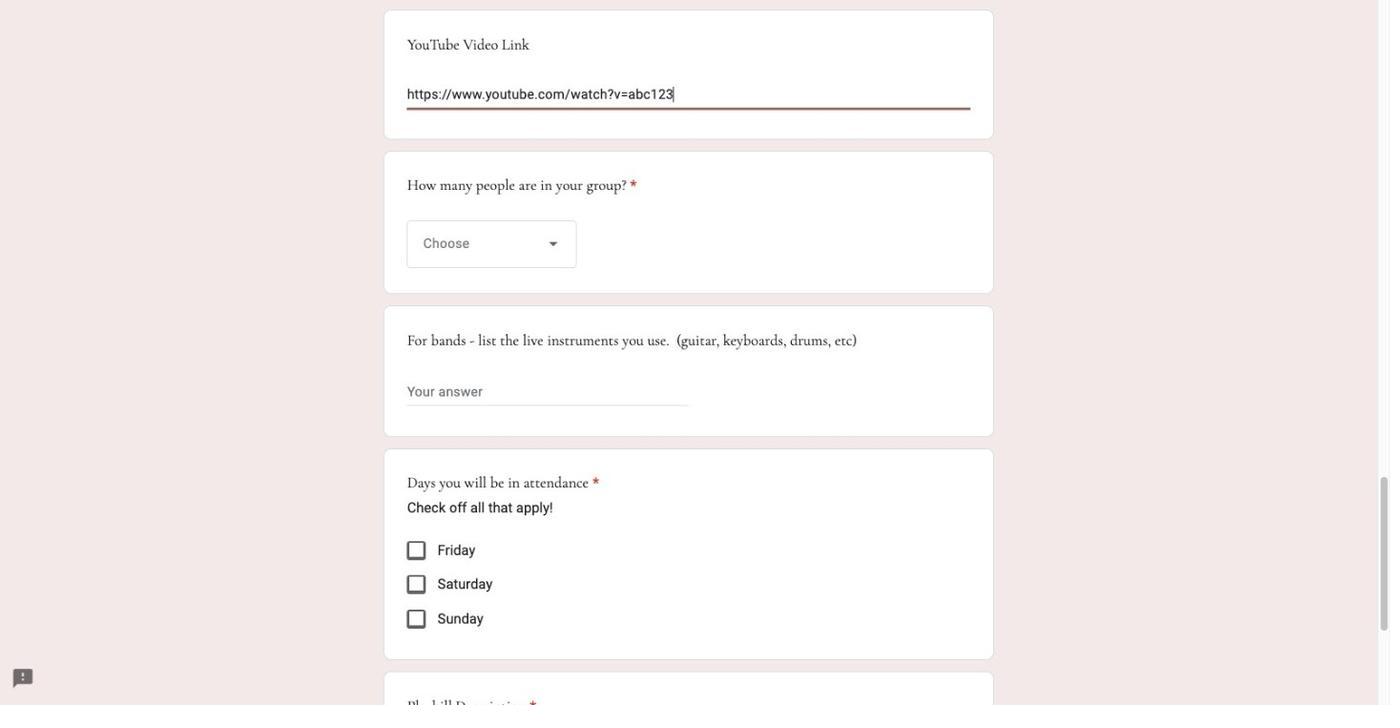 Task type: vqa. For each thing, say whether or not it's contained in the screenshot.
1st More actions. Popup button. image from the left
no



Task type: describe. For each thing, give the bounding box(es) containing it.
2 vertical spatial required question element
[[526, 695, 537, 705]]

saturday image
[[409, 577, 423, 591]]

2 heading from the top
[[407, 472, 599, 495]]

1 heading from the top
[[407, 174, 637, 197]]

Friday checkbox
[[407, 541, 426, 560]]

report a problem to google image
[[11, 667, 34, 690]]

1 horizontal spatial required question element
[[589, 472, 599, 495]]



Task type: locate. For each thing, give the bounding box(es) containing it.
0 vertical spatial required question element
[[626, 174, 637, 197]]

3 heading from the top
[[407, 695, 970, 705]]

list
[[407, 533, 970, 636]]

0 vertical spatial heading
[[407, 174, 637, 197]]

None text field
[[407, 381, 689, 404]]

0 horizontal spatial required question element
[[526, 695, 537, 705]]

2 vertical spatial heading
[[407, 695, 970, 705]]

1 vertical spatial required question element
[[589, 472, 599, 495]]

1 vertical spatial heading
[[407, 472, 599, 495]]

None text field
[[407, 85, 970, 108]]

required question element
[[626, 174, 637, 197], [589, 472, 599, 495], [526, 695, 537, 705]]

Sunday checkbox
[[407, 610, 426, 629]]

2 horizontal spatial required question element
[[626, 174, 637, 197]]

Saturday checkbox
[[407, 575, 426, 594]]

heading
[[407, 174, 637, 197], [407, 472, 599, 495], [407, 695, 970, 705]]



